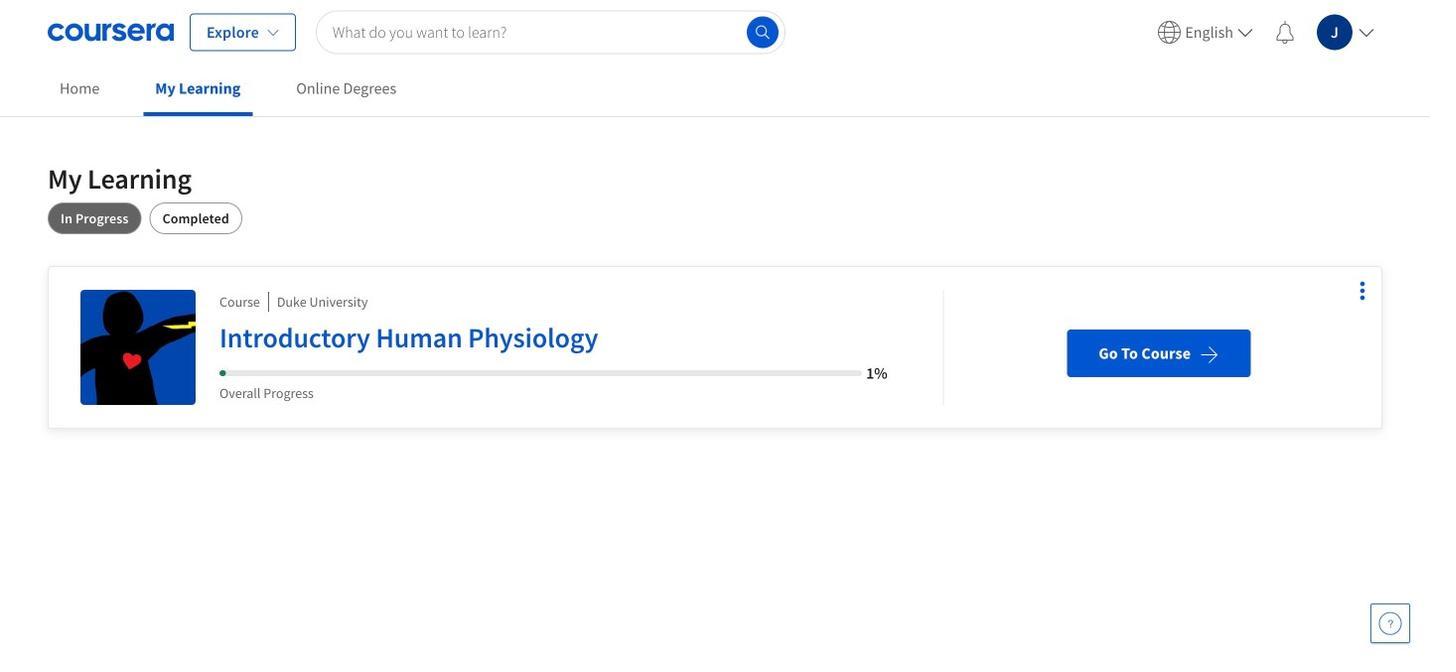 Task type: locate. For each thing, give the bounding box(es) containing it.
None search field
[[316, 10, 786, 54]]

tab list
[[48, 203, 1383, 234]]

What do you want to learn? text field
[[316, 10, 786, 54]]



Task type: describe. For each thing, give the bounding box(es) containing it.
help center image
[[1379, 612, 1403, 636]]

introductory human physiology image
[[80, 290, 196, 405]]

coursera image
[[48, 16, 174, 48]]

more option for introductory human physiology image
[[1349, 277, 1377, 305]]



Task type: vqa. For each thing, say whether or not it's contained in the screenshot.
Go to next page 'icon'
no



